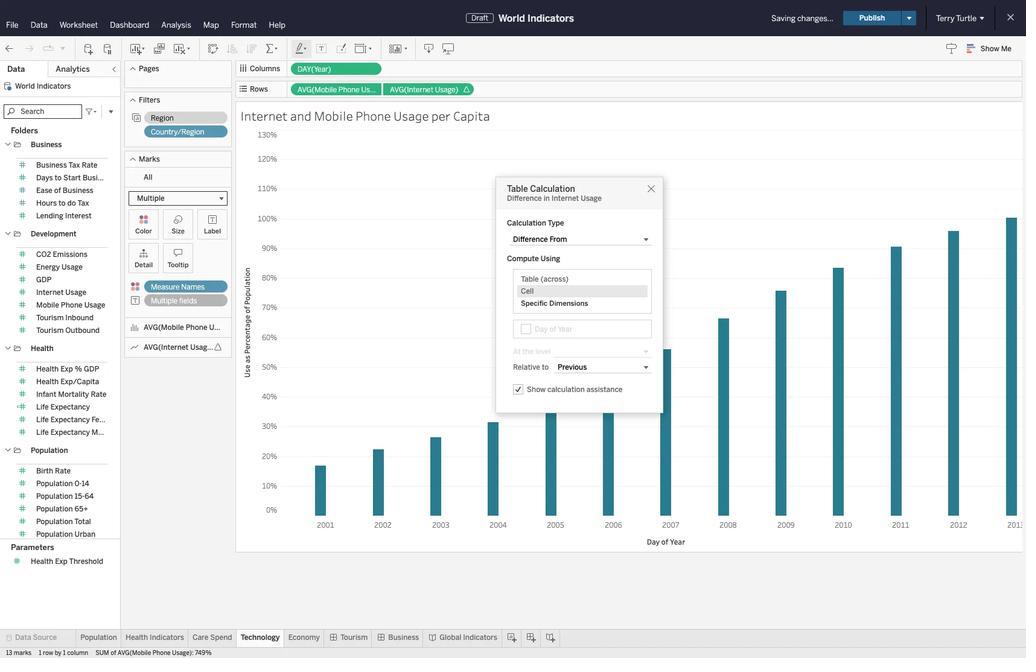 Task type: vqa. For each thing, say whether or not it's contained in the screenshot.
2
no



Task type: describe. For each thing, give the bounding box(es) containing it.
day
[[535, 325, 548, 334]]

pause auto updates image
[[102, 43, 114, 55]]

1 horizontal spatial world
[[499, 12, 525, 24]]

usage up "mobile phone usage"
[[65, 289, 86, 297]]

0 horizontal spatial gdp
[[36, 276, 52, 284]]

pages
[[139, 65, 159, 73]]

fit image
[[354, 43, 374, 55]]

publish
[[860, 14, 885, 22]]

fields
[[179, 297, 197, 306]]

region
[[151, 114, 174, 123]]

compute using
[[507, 255, 560, 263]]

country/region
[[151, 128, 204, 136]]

detail
[[135, 261, 153, 269]]

dashboard
[[110, 21, 149, 30]]

urban
[[75, 531, 95, 539]]

health for health exp/capita
[[36, 378, 59, 386]]

population for population 0-14
[[36, 480, 73, 488]]

table for (across)
[[521, 275, 539, 284]]

lending interest
[[36, 212, 92, 220]]

terry turtle
[[937, 14, 977, 23]]

usage left per
[[394, 107, 429, 124]]

at the level
[[513, 348, 551, 356]]

type
[[548, 219, 564, 228]]

population for population 65+
[[36, 505, 73, 514]]

measure names
[[151, 283, 205, 292]]

13 marks
[[6, 650, 32, 658]]

hours to do tax
[[36, 199, 89, 208]]

outbound
[[65, 327, 100, 335]]

Search text field
[[4, 104, 82, 119]]

label
[[204, 228, 221, 235]]

filters
[[139, 96, 160, 104]]

replay animation image
[[59, 44, 66, 52]]

applies to selected worksheets with same data source image
[[132, 113, 141, 123]]

internet usage
[[36, 289, 86, 297]]

business tax rate
[[36, 161, 98, 170]]

health for health exp threshold
[[31, 558, 53, 566]]

2 vertical spatial data
[[15, 634, 31, 642]]

cell
[[521, 287, 534, 296]]

of for avg(mobile
[[111, 650, 116, 658]]

source
[[33, 634, 57, 642]]

compute
[[507, 255, 539, 263]]

all
[[144, 173, 152, 182]]

show me
[[981, 45, 1012, 53]]

the
[[523, 348, 534, 356]]

expectancy for female
[[51, 416, 90, 424]]

life for life expectancy female
[[36, 416, 49, 424]]

spend
[[210, 634, 232, 642]]

ease of business
[[36, 187, 93, 195]]

swap rows and columns image
[[207, 43, 219, 55]]

open and edit this workbook in tableau desktop image
[[443, 43, 455, 55]]

15-
[[75, 493, 85, 501]]

show for show calculation assistance
[[527, 386, 546, 394]]

female
[[92, 416, 116, 424]]

rows
[[250, 85, 268, 94]]

1 horizontal spatial avg(internet usage)
[[390, 86, 458, 94]]

rate for business tax rate
[[82, 161, 98, 170]]

calculation type
[[507, 219, 564, 228]]

technology
[[241, 634, 280, 642]]

days
[[36, 174, 53, 182]]

difference
[[507, 194, 542, 203]]

column
[[67, 650, 88, 658]]

global
[[440, 634, 461, 642]]

table calculation difference in internet usage
[[507, 184, 602, 203]]

infant
[[36, 391, 56, 399]]

format
[[231, 21, 257, 30]]

interest
[[65, 212, 92, 220]]

birth rate
[[36, 467, 71, 476]]

data guide image
[[946, 42, 958, 54]]

new worksheet image
[[129, 43, 146, 55]]

do
[[67, 199, 76, 208]]

columns
[[250, 65, 280, 73]]

population up 'birth rate'
[[31, 447, 68, 455]]

using
[[541, 255, 560, 263]]

population 65+
[[36, 505, 88, 514]]

life expectancy male
[[36, 429, 108, 437]]

internet inside table calculation difference in internet usage
[[552, 194, 579, 203]]

show/hide cards image
[[389, 43, 408, 55]]

1 1 from the left
[[39, 650, 41, 658]]

table calculation dialog
[[496, 177, 664, 414]]

lending
[[36, 212, 63, 220]]

exp for %
[[60, 365, 73, 374]]

economy
[[288, 634, 320, 642]]

internet for internet and mobile phone usage per capita
[[240, 107, 288, 124]]

1 vertical spatial tax
[[78, 199, 89, 208]]

1 vertical spatial avg(internet
[[144, 344, 189, 352]]

2 vertical spatial rate
[[55, 467, 71, 476]]

relative
[[513, 363, 540, 372]]

me
[[1001, 45, 1012, 53]]

changes...
[[798, 14, 834, 23]]

65+
[[75, 505, 88, 514]]

measure
[[151, 283, 180, 292]]

level
[[536, 348, 551, 356]]

terry
[[937, 14, 955, 23]]

year
[[558, 325, 573, 334]]

life for life expectancy
[[36, 403, 49, 412]]

per
[[432, 107, 451, 124]]

table (across) cell specific dimensions
[[521, 275, 588, 308]]

by
[[55, 650, 62, 658]]

parameters
[[11, 544, 54, 553]]

analysis
[[161, 21, 191, 30]]

1 horizontal spatial avg(internet
[[390, 86, 434, 94]]

to for start
[[55, 174, 62, 182]]

1 vertical spatial avg(mobile phone usage)
[[144, 324, 233, 332]]

names
[[181, 283, 205, 292]]

relative to
[[513, 363, 549, 372]]

internet and mobile phone usage per capita
[[240, 107, 490, 124]]

emissions
[[53, 251, 88, 259]]

tooltip
[[168, 261, 189, 269]]

usage inside table calculation difference in internet usage
[[581, 194, 602, 203]]

population for population total
[[36, 518, 73, 527]]

marks
[[14, 650, 32, 658]]

business down folders
[[31, 141, 62, 149]]

sum
[[96, 650, 109, 658]]

health indicators
[[126, 634, 184, 642]]

inbound
[[65, 314, 94, 322]]

business down the "days to start business"
[[63, 187, 93, 195]]

0 vertical spatial avg(mobile phone usage)
[[298, 86, 385, 94]]

undo image
[[4, 43, 16, 55]]

0 vertical spatial avg(mobile
[[298, 86, 337, 94]]

publish button
[[844, 11, 901, 25]]

health for health
[[31, 345, 54, 353]]

population total
[[36, 518, 91, 527]]

tourism for tourism inbound
[[36, 314, 64, 322]]

business up days
[[36, 161, 67, 170]]

life expectancy female
[[36, 416, 116, 424]]

population up sum at the bottom of the page
[[80, 634, 117, 642]]

business left "global"
[[388, 634, 419, 642]]

day(year)
[[298, 65, 331, 74]]

new data source image
[[83, 43, 95, 55]]

usage up 'inbound'
[[84, 301, 105, 310]]

highlight image
[[295, 43, 309, 55]]

energy usage
[[36, 263, 83, 272]]

0 horizontal spatial avg(internet usage)
[[144, 344, 214, 352]]

row
[[43, 650, 53, 658]]



Task type: locate. For each thing, give the bounding box(es) containing it.
marks
[[139, 155, 160, 164]]

avg(internet up per
[[390, 86, 434, 94]]

world indicators right draft
[[499, 12, 574, 24]]

0 vertical spatial avg(internet
[[390, 86, 434, 94]]

show mark labels image
[[316, 43, 328, 55]]

avg(mobile down multiple
[[144, 324, 184, 332]]

1 vertical spatial world
[[15, 82, 35, 91]]

calculation up type
[[530, 184, 575, 194]]

population up the population total on the bottom left of the page
[[36, 505, 73, 514]]

0 vertical spatial expectancy
[[51, 403, 90, 412]]

health exp % gdp
[[36, 365, 99, 374]]

rate for infant mortality rate
[[91, 391, 107, 399]]

folders
[[11, 126, 38, 135]]

3 life from the top
[[36, 429, 49, 437]]

1 life from the top
[[36, 403, 49, 412]]

rate down exp/capita
[[91, 391, 107, 399]]

sort descending image
[[246, 43, 258, 55]]

mobile right and
[[314, 107, 353, 124]]

internet up "mobile phone usage"
[[36, 289, 64, 297]]

internet for internet usage
[[36, 289, 64, 297]]

to right days
[[55, 174, 62, 182]]

table left in on the right of page
[[507, 184, 528, 194]]

2 vertical spatial of
[[111, 650, 116, 658]]

redo image
[[23, 43, 35, 55]]

1 vertical spatial to
[[59, 199, 66, 208]]

life expectancy
[[36, 403, 90, 412]]

calculation down difference
[[507, 219, 546, 228]]

of
[[54, 187, 61, 195], [550, 325, 557, 334], [111, 650, 116, 658]]

0 vertical spatial gdp
[[36, 276, 52, 284]]

avg(internet usage) up per
[[390, 86, 458, 94]]

internet down 'rows' at the top
[[240, 107, 288, 124]]

multiple
[[151, 297, 178, 306]]

rate up the "days to start business"
[[82, 161, 98, 170]]

multiple fields
[[151, 297, 197, 306]]

0 vertical spatial world
[[499, 12, 525, 24]]

of for year
[[550, 325, 557, 334]]

population for population urban
[[36, 531, 73, 539]]

usage down 'emissions'
[[62, 263, 83, 272]]

business right start
[[83, 174, 113, 182]]

2 expectancy from the top
[[51, 416, 90, 424]]

1 vertical spatial show
[[527, 386, 546, 394]]

tax up the "days to start business"
[[69, 161, 80, 170]]

1 vertical spatial expectancy
[[51, 416, 90, 424]]

to
[[55, 174, 62, 182], [59, 199, 66, 208], [542, 363, 549, 372]]

0 horizontal spatial world
[[15, 82, 35, 91]]

population up population 65+
[[36, 493, 73, 501]]

1 vertical spatial tourism
[[36, 327, 64, 335]]

population down the population total on the bottom left of the page
[[36, 531, 73, 539]]

health for health exp % gdp
[[36, 365, 59, 374]]

world right draft
[[499, 12, 525, 24]]

saving changes...
[[772, 14, 834, 23]]

health exp/capita
[[36, 378, 99, 386]]

life
[[36, 403, 49, 412], [36, 416, 49, 424], [36, 429, 49, 437]]

data up replay animation image on the top left
[[31, 21, 48, 30]]

1
[[39, 650, 41, 658], [63, 650, 66, 658]]

1 vertical spatial world indicators
[[15, 82, 71, 91]]

health up 'health exp/capita' at the bottom left of the page
[[36, 365, 59, 374]]

show inside table calculation dialog
[[527, 386, 546, 394]]

assistance
[[587, 386, 623, 394]]

table up cell
[[521, 275, 539, 284]]

world up 'search' 'text box'
[[15, 82, 35, 91]]

0 horizontal spatial internet
[[36, 289, 64, 297]]

0 vertical spatial life
[[36, 403, 49, 412]]

0 horizontal spatial mobile
[[36, 301, 59, 310]]

health up infant at left bottom
[[36, 378, 59, 386]]

1 vertical spatial internet
[[552, 194, 579, 203]]

mortality
[[58, 391, 89, 399]]

1 vertical spatial avg(mobile
[[144, 324, 184, 332]]

to inside table calculation dialog
[[542, 363, 549, 372]]

avg(internet down multiple
[[144, 344, 189, 352]]

2 life from the top
[[36, 416, 49, 424]]

show left me
[[981, 45, 1000, 53]]

tourism up tourism outbound
[[36, 314, 64, 322]]

co2 emissions
[[36, 251, 88, 259]]

collapse image
[[110, 66, 118, 73]]

internet right in on the right of page
[[552, 194, 579, 203]]

population for population 15-64
[[36, 493, 73, 501]]

1 expectancy from the top
[[51, 403, 90, 412]]

0 horizontal spatial avg(internet
[[144, 344, 189, 352]]

of for business
[[54, 187, 61, 195]]

1 vertical spatial calculation
[[507, 219, 546, 228]]

0 vertical spatial world indicators
[[499, 12, 574, 24]]

1 horizontal spatial of
[[111, 650, 116, 658]]

usage right in on the right of page
[[581, 194, 602, 203]]

0 horizontal spatial avg(mobile phone usage)
[[144, 324, 233, 332]]

show calculation assistance
[[527, 386, 623, 394]]

format workbook image
[[335, 43, 347, 55]]

draft
[[472, 14, 488, 22]]

1 horizontal spatial mobile
[[314, 107, 353, 124]]

duplicate image
[[153, 43, 165, 55]]

health down parameters at the left of the page
[[31, 558, 53, 566]]

1 vertical spatial data
[[7, 65, 25, 74]]

totals image
[[265, 43, 280, 55]]

1 horizontal spatial 1
[[63, 650, 66, 658]]

clear sheet image
[[173, 43, 192, 55]]

table
[[507, 184, 528, 194], [521, 275, 539, 284]]

world indicators up 'search' 'text box'
[[15, 82, 71, 91]]

2 vertical spatial life
[[36, 429, 49, 437]]

0 horizontal spatial of
[[54, 187, 61, 195]]

population down population 65+
[[36, 518, 73, 527]]

sum of avg(mobile phone usage): 749%
[[96, 650, 212, 658]]

gdp down energy
[[36, 276, 52, 284]]

infant mortality rate
[[36, 391, 107, 399]]

health exp threshold
[[31, 558, 103, 566]]

gdp
[[36, 276, 52, 284], [84, 365, 99, 374]]

exp for threshold
[[55, 558, 68, 566]]

download image
[[423, 43, 435, 55]]

show inside button
[[981, 45, 1000, 53]]

table for calculation
[[507, 184, 528, 194]]

mobile
[[314, 107, 353, 124], [36, 301, 59, 310]]

1 vertical spatial table
[[521, 275, 539, 284]]

health down tourism outbound
[[31, 345, 54, 353]]

at
[[513, 348, 521, 356]]

1 vertical spatial life
[[36, 416, 49, 424]]

avg(mobile phone usage) down day(year)
[[298, 86, 385, 94]]

care
[[193, 634, 209, 642]]

1 right by
[[63, 650, 66, 658]]

world
[[499, 12, 525, 24], [15, 82, 35, 91]]

ease
[[36, 187, 52, 195]]

avg(mobile phone usage) down the fields
[[144, 324, 233, 332]]

1 vertical spatial exp
[[55, 558, 68, 566]]

tourism outbound
[[36, 327, 100, 335]]

table inside table calculation difference in internet usage
[[507, 184, 528, 194]]

tax right do
[[78, 199, 89, 208]]

2 1 from the left
[[63, 650, 66, 658]]

avg(internet
[[390, 86, 434, 94], [144, 344, 189, 352]]

business
[[31, 141, 62, 149], [36, 161, 67, 170], [83, 174, 113, 182], [63, 187, 93, 195], [388, 634, 419, 642]]

of right day
[[550, 325, 557, 334]]

1 horizontal spatial avg(mobile phone usage)
[[298, 86, 385, 94]]

3 expectancy from the top
[[51, 429, 90, 437]]

sort ascending image
[[226, 43, 238, 55]]

2 vertical spatial to
[[542, 363, 549, 372]]

2 vertical spatial avg(mobile
[[118, 650, 151, 658]]

rate up population 0-14
[[55, 467, 71, 476]]

data up marks
[[15, 634, 31, 642]]

expectancy up the life expectancy male
[[51, 416, 90, 424]]

calculation
[[548, 386, 585, 394]]

0 vertical spatial avg(internet usage)
[[390, 86, 458, 94]]

in
[[544, 194, 550, 203]]

avg(mobile down health indicators
[[118, 650, 151, 658]]

marks. press enter to open the view data window.. use arrow keys to navigate data visualization elements. image
[[281, 130, 1026, 517]]

data source
[[15, 634, 57, 642]]

capita
[[453, 107, 490, 124]]

phone
[[339, 86, 360, 94], [356, 107, 391, 124], [61, 301, 83, 310], [186, 324, 207, 332], [153, 650, 171, 658]]

0 vertical spatial of
[[54, 187, 61, 195]]

1 horizontal spatial internet
[[240, 107, 288, 124]]

global indicators
[[440, 634, 498, 642]]

show for show me
[[981, 45, 1000, 53]]

1 vertical spatial mobile
[[36, 301, 59, 310]]

avg(mobile down day(year)
[[298, 86, 337, 94]]

energy
[[36, 263, 60, 272]]

specific
[[521, 299, 548, 308]]

0 vertical spatial to
[[55, 174, 62, 182]]

1 vertical spatial of
[[550, 325, 557, 334]]

exp left threshold
[[55, 558, 68, 566]]

analytics
[[56, 65, 90, 74]]

saving
[[772, 14, 796, 23]]

14
[[82, 480, 89, 488]]

0 vertical spatial show
[[981, 45, 1000, 53]]

population
[[31, 447, 68, 455], [36, 480, 73, 488], [36, 493, 73, 501], [36, 505, 73, 514], [36, 518, 73, 527], [36, 531, 73, 539], [80, 634, 117, 642]]

development
[[31, 230, 76, 238]]

0 vertical spatial tourism
[[36, 314, 64, 322]]

0 vertical spatial calculation
[[530, 184, 575, 194]]

health up sum of avg(mobile phone usage): 749% at the left bottom of the page
[[126, 634, 148, 642]]

to down level on the bottom of the page
[[542, 363, 549, 372]]

and
[[290, 107, 312, 124]]

0 vertical spatial data
[[31, 21, 48, 30]]

tourism for tourism outbound
[[36, 327, 64, 335]]

color
[[135, 228, 152, 235]]

of right ease
[[54, 187, 61, 195]]

exp left %
[[60, 365, 73, 374]]

help
[[269, 21, 286, 30]]

to left do
[[59, 199, 66, 208]]

2 vertical spatial internet
[[36, 289, 64, 297]]

population 15-64
[[36, 493, 94, 501]]

of inside table calculation dialog
[[550, 325, 557, 334]]

co2
[[36, 251, 51, 259]]

1 left 'row'
[[39, 650, 41, 658]]

mobile down internet usage
[[36, 301, 59, 310]]

data down undo icon
[[7, 65, 25, 74]]

0 vertical spatial rate
[[82, 161, 98, 170]]

13
[[6, 650, 12, 658]]

worksheet
[[60, 21, 98, 30]]

749%
[[195, 650, 212, 658]]

calculation inside table calculation difference in internet usage
[[530, 184, 575, 194]]

tourism down tourism inbound
[[36, 327, 64, 335]]

expectancy down life expectancy female
[[51, 429, 90, 437]]

1 horizontal spatial gdp
[[84, 365, 99, 374]]

0 vertical spatial tax
[[69, 161, 80, 170]]

gdp right %
[[84, 365, 99, 374]]

day of year
[[535, 325, 573, 334]]

0 vertical spatial exp
[[60, 365, 73, 374]]

mobile phone usage
[[36, 301, 105, 310]]

data
[[31, 21, 48, 30], [7, 65, 25, 74], [15, 634, 31, 642]]

1 horizontal spatial world indicators
[[499, 12, 574, 24]]

of right sum at the bottom of the page
[[111, 650, 116, 658]]

avg(internet usage) down multiple fields
[[144, 344, 214, 352]]

1 vertical spatial avg(internet usage)
[[144, 344, 214, 352]]

population 0-14
[[36, 480, 89, 488]]

2 horizontal spatial internet
[[552, 194, 579, 203]]

population down 'birth rate'
[[36, 480, 73, 488]]

0 horizontal spatial world indicators
[[15, 82, 71, 91]]

show down the 'relative to'
[[527, 386, 546, 394]]

exp
[[60, 365, 73, 374], [55, 558, 68, 566]]

health for health indicators
[[126, 634, 148, 642]]

2 horizontal spatial of
[[550, 325, 557, 334]]

0 vertical spatial internet
[[240, 107, 288, 124]]

tourism right economy
[[340, 634, 368, 642]]

care spend
[[193, 634, 232, 642]]

2 vertical spatial tourism
[[340, 634, 368, 642]]

0 vertical spatial table
[[507, 184, 528, 194]]

expectancy down infant mortality rate
[[51, 403, 90, 412]]

life for life expectancy male
[[36, 429, 49, 437]]

1 horizontal spatial show
[[981, 45, 1000, 53]]

to for do
[[59, 199, 66, 208]]

map
[[203, 21, 219, 30]]

tax
[[69, 161, 80, 170], [78, 199, 89, 208]]

1 vertical spatial rate
[[91, 391, 107, 399]]

64
[[85, 493, 94, 501]]

0 horizontal spatial show
[[527, 386, 546, 394]]

birth
[[36, 467, 53, 476]]

0 horizontal spatial 1
[[39, 650, 41, 658]]

table inside table (across) cell specific dimensions
[[521, 275, 539, 284]]

2 vertical spatial expectancy
[[51, 429, 90, 437]]

replay animation image
[[42, 43, 54, 55]]

expectancy for male
[[51, 429, 90, 437]]

0 vertical spatial mobile
[[314, 107, 353, 124]]

(across)
[[541, 275, 569, 284]]

usage)
[[361, 86, 385, 94], [435, 86, 458, 94], [209, 324, 233, 332], [190, 344, 214, 352]]

1 vertical spatial gdp
[[84, 365, 99, 374]]

usage):
[[172, 650, 194, 658]]



